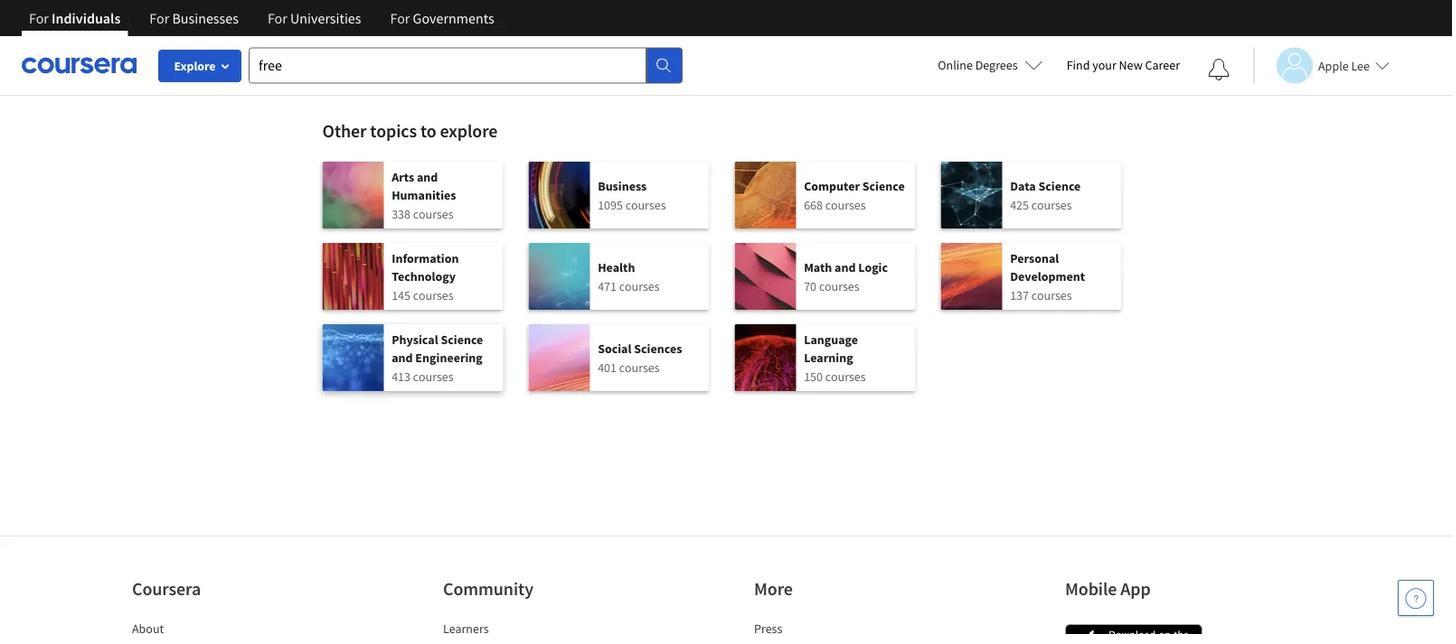 Task type: describe. For each thing, give the bounding box(es) containing it.
topics
[[370, 120, 417, 142]]

mobile
[[1065, 578, 1117, 601]]

new
[[1119, 57, 1143, 73]]

math
[[804, 259, 832, 275]]

70
[[804, 278, 817, 294]]

for businesses
[[149, 9, 239, 27]]

has
[[343, 0, 367, 6]]

individuals
[[52, 9, 121, 27]]

credentials
[[642, 8, 716, 27]]

this faq content has been made available for informational purposes only. learners are advised to conduct additional research to ensure that courses and other credentials pursued meet their personal, professional, and financial goals.
[[225, 0, 894, 49]]

made
[[409, 0, 447, 6]]

courses inside health 471 courses
[[619, 278, 660, 294]]

faq
[[256, 0, 284, 6]]

help center image
[[1405, 588, 1427, 609]]

community
[[443, 578, 534, 601]]

list item for coursera
[[132, 620, 286, 635]]

humanities
[[392, 187, 456, 203]]

degrees
[[975, 57, 1018, 73]]

learners
[[736, 0, 795, 6]]

explore
[[174, 58, 216, 74]]

150
[[804, 368, 823, 385]]

your
[[1093, 57, 1117, 73]]

and down research
[[382, 30, 408, 49]]

career
[[1145, 57, 1180, 73]]

development
[[1010, 268, 1085, 284]]

science for physical science and engineering 413 courses
[[441, 331, 483, 347]]

meet
[[780, 8, 815, 27]]

pursued
[[720, 8, 777, 27]]

social
[[598, 340, 632, 357]]

list item up pursued
[[247, 0, 1198, 2]]

this
[[225, 0, 253, 6]]

goals.
[[472, 30, 511, 49]]

online
[[938, 57, 973, 73]]

research
[[354, 8, 413, 27]]

personal,
[[225, 30, 288, 49]]

arts and humanities 338 courses
[[392, 168, 456, 222]]

personal
[[1010, 250, 1059, 266]]

courses inside math and logic 70 courses
[[819, 278, 860, 294]]

language
[[804, 331, 858, 347]]

and inside arts and humanities 338 courses
[[417, 168, 438, 185]]

courses inside data science 425 courses
[[1032, 196, 1072, 213]]

list item for community
[[443, 620, 597, 635]]

language learning 150 courses
[[804, 331, 866, 385]]

explore button
[[158, 50, 241, 82]]

science for data science 425 courses
[[1038, 177, 1081, 194]]

mobile app
[[1065, 578, 1151, 601]]

banner navigation
[[14, 0, 509, 36]]

information technology 145 courses
[[392, 250, 459, 303]]

other
[[602, 8, 638, 27]]

their
[[819, 8, 851, 27]]

universities
[[290, 9, 361, 27]]

find your new career
[[1067, 57, 1180, 73]]

471
[[598, 278, 617, 294]]

for governments
[[390, 9, 494, 27]]

online degrees button
[[924, 45, 1058, 85]]

advised
[[825, 0, 877, 6]]

governments
[[413, 9, 494, 27]]

technology
[[392, 268, 456, 284]]

only.
[[700, 0, 732, 6]]

engineering
[[415, 349, 483, 366]]

ensure
[[435, 8, 481, 27]]

courses inside social sciences 401 courses
[[619, 359, 660, 375]]

for for businesses
[[149, 9, 169, 27]]

professional,
[[292, 30, 378, 49]]

that
[[485, 8, 512, 27]]

401
[[598, 359, 617, 375]]

conduct
[[225, 8, 279, 27]]

coursera
[[132, 578, 201, 601]]

available
[[451, 0, 510, 6]]

data science 425 courses
[[1010, 177, 1081, 213]]

courses inside language learning 150 courses
[[825, 368, 866, 385]]

download on the app store image
[[1065, 625, 1203, 635]]

computer
[[804, 177, 860, 194]]

for for governments
[[390, 9, 410, 27]]

find your new career link
[[1058, 54, 1189, 77]]

online degrees
[[938, 57, 1018, 73]]

apple lee
[[1318, 57, 1370, 74]]

additional
[[283, 8, 351, 27]]



Task type: locate. For each thing, give the bounding box(es) containing it.
2 horizontal spatial science
[[1038, 177, 1081, 194]]

apple lee button
[[1253, 47, 1390, 84]]

chevron right image
[[259, 50, 280, 71]]

2 for from the left
[[149, 9, 169, 27]]

apple
[[1318, 57, 1349, 74]]

courses down for
[[516, 8, 568, 27]]

show notifications image
[[1208, 59, 1230, 80]]

courses down humanities
[[413, 205, 454, 222]]

arts
[[392, 168, 414, 185]]

courses inside business 1095 courses
[[626, 196, 666, 213]]

purposes
[[633, 0, 696, 6]]

1 horizontal spatial science
[[862, 177, 905, 194]]

courses inside personal development 137 courses
[[1032, 287, 1072, 303]]

for individuals
[[29, 9, 121, 27]]

courses down the development
[[1032, 287, 1072, 303]]

413
[[392, 368, 411, 385]]

0 horizontal spatial science
[[441, 331, 483, 347]]

informational
[[537, 0, 629, 6]]

courses down health
[[619, 278, 660, 294]]

personal development 137 courses
[[1010, 250, 1085, 303]]

338
[[392, 205, 411, 222]]

courses down business
[[626, 196, 666, 213]]

coursera image
[[22, 51, 137, 80]]

courses down learning at the right bottom
[[825, 368, 866, 385]]

science inside the computer science 668 courses
[[862, 177, 905, 194]]

health
[[598, 259, 635, 275]]

courses inside the information technology 145 courses
[[413, 287, 454, 303]]

list item down community in the bottom left of the page
[[443, 620, 597, 635]]

other topics to explore
[[322, 120, 498, 142]]

social sciences 401 courses
[[598, 340, 682, 375]]

science inside data science 425 courses
[[1038, 177, 1081, 194]]

0 vertical spatial to
[[880, 0, 894, 6]]

logic
[[858, 259, 888, 275]]

list item down coursera
[[132, 620, 286, 635]]

science right computer
[[862, 177, 905, 194]]

businesses
[[172, 9, 239, 27]]

are
[[799, 0, 821, 6]]

courses
[[516, 8, 568, 27], [626, 196, 666, 213], [825, 196, 866, 213], [1032, 196, 1072, 213], [413, 205, 454, 222], [619, 278, 660, 294], [819, 278, 860, 294], [413, 287, 454, 303], [1032, 287, 1072, 303], [619, 359, 660, 375], [413, 368, 454, 385], [825, 368, 866, 385]]

and down informational
[[572, 8, 598, 27]]

science for computer science 668 courses
[[862, 177, 905, 194]]

science inside physical science and engineering 413 courses
[[441, 331, 483, 347]]

to right the topics
[[420, 120, 436, 142]]

for left businesses on the top
[[149, 9, 169, 27]]

to
[[880, 0, 894, 6], [417, 8, 431, 27], [420, 120, 436, 142]]

physical
[[392, 331, 438, 347]]

and inside physical science and engineering 413 courses
[[392, 349, 413, 366]]

math and logic 70 courses
[[804, 259, 888, 294]]

other
[[322, 120, 367, 142]]

to down the made
[[417, 8, 431, 27]]

2 vertical spatial to
[[420, 120, 436, 142]]

None search field
[[249, 47, 683, 84]]

for for universities
[[268, 9, 287, 27]]

137
[[1010, 287, 1029, 303]]

courses down sciences
[[619, 359, 660, 375]]

for down been
[[390, 9, 410, 27]]

courses inside physical science and engineering 413 courses
[[413, 368, 454, 385]]

financial
[[412, 30, 468, 49]]

1095
[[598, 196, 623, 213]]

and up humanities
[[417, 168, 438, 185]]

courses right 425
[[1032, 196, 1072, 213]]

list item down more
[[754, 620, 908, 635]]

courses down math
[[819, 278, 860, 294]]

business 1095 courses
[[598, 177, 666, 213]]

courses down technology on the top of the page
[[413, 287, 454, 303]]

computer science 668 courses
[[804, 177, 905, 213]]

What do you want to learn? text field
[[249, 47, 647, 84]]

science up engineering
[[441, 331, 483, 347]]

for
[[514, 0, 534, 6]]

list item
[[247, 0, 1198, 2], [132, 620, 286, 635], [443, 620, 597, 635], [754, 620, 908, 635]]

for universities
[[268, 9, 361, 27]]

and inside math and logic 70 courses
[[835, 259, 856, 275]]

for down faq
[[268, 9, 287, 27]]

explore
[[440, 120, 498, 142]]

courses down computer
[[825, 196, 866, 213]]

for for individuals
[[29, 9, 49, 27]]

science
[[862, 177, 905, 194], [1038, 177, 1081, 194], [441, 331, 483, 347]]

science right data
[[1038, 177, 1081, 194]]

and
[[572, 8, 598, 27], [382, 30, 408, 49], [417, 168, 438, 185], [835, 259, 856, 275], [392, 349, 413, 366]]

more
[[754, 578, 793, 601]]

145
[[392, 287, 411, 303]]

been
[[371, 0, 405, 6]]

list
[[322, 162, 1123, 406]]

425
[[1010, 196, 1029, 213]]

and up the 413
[[392, 349, 413, 366]]

4 for from the left
[[390, 9, 410, 27]]

learning
[[804, 349, 853, 366]]

health 471 courses
[[598, 259, 660, 294]]

courses down engineering
[[413, 368, 454, 385]]

information
[[392, 250, 459, 266]]

1 vertical spatial to
[[417, 8, 431, 27]]

content
[[288, 0, 340, 6]]

courses inside arts and humanities 338 courses
[[413, 205, 454, 222]]

physical science and engineering 413 courses
[[392, 331, 483, 385]]

1 for from the left
[[29, 9, 49, 27]]

app
[[1121, 578, 1151, 601]]

lee
[[1351, 57, 1370, 74]]

and right math
[[835, 259, 856, 275]]

668
[[804, 196, 823, 213]]

business
[[598, 177, 647, 194]]

data
[[1010, 177, 1036, 194]]

courses inside this faq content has been made available for informational purposes only. learners are advised to conduct additional research to ensure that courses and other credentials pursued meet their personal, professional, and financial goals.
[[516, 8, 568, 27]]

find
[[1067, 57, 1090, 73]]

3 for from the left
[[268, 9, 287, 27]]

courses inside the computer science 668 courses
[[825, 196, 866, 213]]

to right 'advised'
[[880, 0, 894, 6]]

sciences
[[634, 340, 682, 357]]

for left individuals
[[29, 9, 49, 27]]

for
[[29, 9, 49, 27], [149, 9, 169, 27], [268, 9, 287, 27], [390, 9, 410, 27]]

list item for more
[[754, 620, 908, 635]]

list containing arts and humanities
[[322, 162, 1123, 406]]



Task type: vqa. For each thing, say whether or not it's contained in the screenshot.
Nov
no



